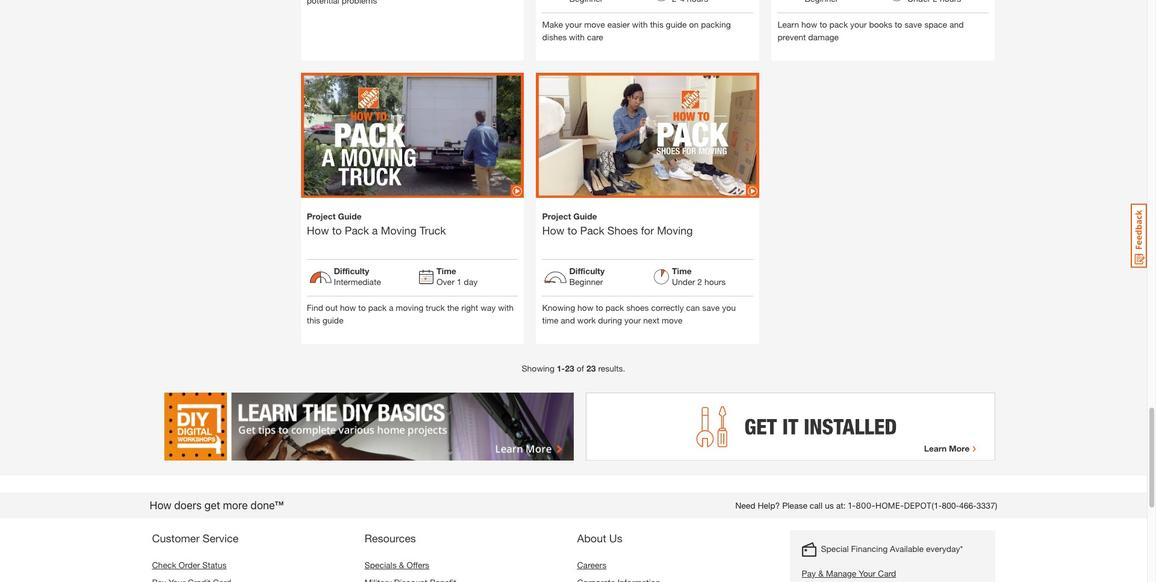 Task type: describe. For each thing, give the bounding box(es) containing it.
doers
[[174, 500, 202, 513]]

knowing
[[542, 303, 575, 313]]

more
[[223, 500, 248, 513]]

move inside knowing how to pack shoes correctly can save you time and work during your next move
[[662, 316, 683, 326]]

with inside find out how to pack a moving truck the right way with this guide
[[498, 303, 514, 313]]

how for learn
[[802, 20, 817, 30]]

careers link
[[577, 561, 607, 571]]

check order status link
[[152, 561, 227, 571]]

pack for a
[[345, 224, 369, 238]]

difficulty intermediate
[[334, 266, 381, 288]]

how for how to pack a moving truck
[[307, 224, 329, 238]]

how inside find out how to pack a moving truck the right way with this guide
[[340, 303, 356, 313]]

specials & offers link
[[365, 561, 429, 571]]

1 vertical spatial 1-
[[848, 501, 856, 511]]

moving inside project guide how to pack shoes for moving
[[657, 224, 693, 238]]

about
[[577, 532, 606, 546]]

1 23 from the left
[[565, 364, 574, 374]]

truck
[[426, 303, 445, 313]]

make your move easier with this guide on packing dishes with care
[[542, 20, 731, 42]]

to inside knowing how to pack shoes correctly can save you time and work during your next move
[[596, 303, 603, 313]]

work
[[577, 316, 596, 326]]

special
[[821, 544, 849, 555]]

feedback link image
[[1131, 204, 1147, 269]]

and inside knowing how to pack shoes correctly can save you time and work during your next move
[[561, 316, 575, 326]]

everyday*
[[926, 544, 963, 555]]

this inside find out how to pack a moving truck the right way with this guide
[[307, 316, 320, 326]]

difficulty for a
[[334, 266, 369, 277]]

service
[[203, 532, 239, 546]]

how to pack shoes for moving image
[[536, 52, 760, 220]]

financing
[[851, 544, 888, 555]]

get
[[204, 500, 220, 513]]

pay & manage your card link
[[802, 568, 963, 581]]

0 vertical spatial with
[[632, 20, 648, 30]]

care
[[587, 32, 603, 42]]

save for you
[[702, 303, 720, 313]]

way
[[481, 303, 496, 313]]

next
[[643, 316, 660, 326]]

to inside find out how to pack a moving truck the right way with this guide
[[358, 303, 366, 313]]

during
[[598, 316, 622, 326]]

showing
[[522, 364, 555, 374]]

prevent
[[778, 32, 806, 42]]

time for moving
[[672, 266, 692, 277]]

manage
[[826, 569, 857, 579]]

this inside make your move easier with this guide on packing dishes with care
[[650, 20, 664, 30]]

time over 1 day
[[437, 266, 478, 288]]

shoes
[[626, 303, 649, 313]]

1 800- from the left
[[856, 501, 876, 511]]

to inside project guide how to pack shoes for moving
[[568, 224, 577, 238]]

pack for shoes
[[580, 224, 605, 238]]

showing 1-23 of 23 results.
[[522, 364, 625, 374]]

beginner
[[569, 277, 603, 288]]

pack for learn
[[830, 20, 848, 30]]

1 vertical spatial with
[[569, 32, 585, 42]]

(1-
[[932, 501, 942, 511]]

check
[[152, 561, 176, 571]]

get your installation and home repair projects done right with the help of the home depot image
[[586, 393, 995, 461]]

careers
[[577, 561, 607, 571]]

results.
[[598, 364, 625, 374]]

need
[[735, 501, 756, 511]]

intermediate
[[334, 277, 381, 288]]

how for how to pack shoes for moving
[[542, 224, 565, 238]]

us
[[609, 532, 623, 546]]

find
[[307, 303, 323, 313]]

help?
[[758, 501, 780, 511]]

space
[[925, 20, 947, 30]]

make
[[542, 20, 563, 30]]

1
[[457, 277, 462, 288]]

books
[[869, 20, 893, 30]]

your inside the learn how to pack your books to save space and prevent damage
[[850, 20, 867, 30]]

home-
[[876, 501, 904, 511]]

check order status
[[152, 561, 227, 571]]

of
[[577, 364, 584, 374]]

specials & offers
[[365, 561, 429, 571]]

packing
[[701, 20, 731, 30]]

you
[[722, 303, 736, 313]]

and inside the learn how to pack your books to save space and prevent damage
[[950, 20, 964, 30]]

card
[[878, 569, 896, 579]]

learn how to pack your books to save space and prevent damage
[[778, 20, 964, 42]]

order
[[179, 561, 200, 571]]

call
[[810, 501, 823, 511]]

day
[[464, 277, 478, 288]]

how doers get more done™
[[150, 500, 284, 513]]

a for pack
[[372, 224, 378, 238]]

time
[[542, 316, 559, 326]]

please
[[782, 501, 808, 511]]

time under 2 hours
[[672, 266, 726, 288]]



Task type: vqa. For each thing, say whether or not it's contained in the screenshot.
lb. associated with Skid Steer Tracked, ROC 2500-3200 lb.
no



Task type: locate. For each thing, give the bounding box(es) containing it.
project
[[307, 212, 336, 222], [542, 212, 571, 222]]

pack up the 'damage'
[[830, 20, 848, 30]]

for
[[641, 224, 654, 238]]

2 project from the left
[[542, 212, 571, 222]]

status
[[202, 561, 227, 571]]

project guide how to pack shoes for moving
[[542, 212, 693, 238]]

guide
[[338, 212, 362, 222], [574, 212, 597, 222]]

this
[[650, 20, 664, 30], [307, 316, 320, 326]]

& left offers
[[399, 561, 404, 571]]

customer service
[[152, 532, 239, 546]]

1 vertical spatial save
[[702, 303, 720, 313]]

1 vertical spatial and
[[561, 316, 575, 326]]

learn the basics with our digital workshops image
[[164, 393, 574, 461]]

truck
[[420, 224, 446, 238]]

1 horizontal spatial difficulty
[[569, 266, 605, 277]]

over
[[437, 277, 455, 288]]

your down shoes at the bottom of page
[[624, 316, 641, 326]]

depot
[[904, 501, 932, 511]]

a inside find out how to pack a moving truck the right way with this guide
[[389, 303, 394, 313]]

pack for knowing
[[606, 303, 624, 313]]

learn
[[778, 20, 799, 30]]

1 horizontal spatial project
[[542, 212, 571, 222]]

2 horizontal spatial with
[[632, 20, 648, 30]]

on
[[689, 20, 699, 30]]

with left care at right top
[[569, 32, 585, 42]]

0 horizontal spatial project
[[307, 212, 336, 222]]

dishes
[[542, 32, 567, 42]]

under
[[672, 277, 695, 288]]

pack left moving
[[368, 303, 387, 313]]

move up care at right top
[[584, 20, 605, 30]]

save
[[905, 20, 922, 30], [702, 303, 720, 313]]

moving left truck
[[381, 224, 417, 238]]

difficulty inside difficulty intermediate
[[334, 266, 369, 277]]

your left books
[[850, 20, 867, 30]]

at:
[[836, 501, 846, 511]]

0 horizontal spatial guide
[[338, 212, 362, 222]]

your inside knowing how to pack shoes correctly can save you time and work during your next move
[[624, 316, 641, 326]]

1 time from the left
[[437, 266, 456, 277]]

to up difficulty intermediate
[[332, 224, 342, 238]]

to inside project guide how to pack a moving truck
[[332, 224, 342, 238]]

1 horizontal spatial move
[[662, 316, 683, 326]]

find out how to pack a moving truck the right way with this guide
[[307, 303, 514, 326]]

pack left shoes
[[580, 224, 605, 238]]

1 horizontal spatial your
[[624, 316, 641, 326]]

a left moving
[[389, 303, 394, 313]]

2 horizontal spatial your
[[850, 20, 867, 30]]

0 horizontal spatial move
[[584, 20, 605, 30]]

1 vertical spatial a
[[389, 303, 394, 313]]

the
[[447, 303, 459, 313]]

0 horizontal spatial 23
[[565, 364, 574, 374]]

right
[[461, 303, 478, 313]]

difficulty beginner
[[569, 266, 605, 288]]

1 horizontal spatial and
[[950, 20, 964, 30]]

move inside make your move easier with this guide on packing dishes with care
[[584, 20, 605, 30]]

1- right at:
[[848, 501, 856, 511]]

1 project from the left
[[307, 212, 336, 222]]

guide inside project guide how to pack a moving truck
[[338, 212, 362, 222]]

0 horizontal spatial difficulty
[[334, 266, 369, 277]]

1 horizontal spatial a
[[389, 303, 394, 313]]

specials
[[365, 561, 397, 571]]

difficulty up beginner
[[569, 266, 605, 277]]

0 horizontal spatial 1-
[[557, 364, 565, 374]]

out
[[326, 303, 338, 313]]

and down knowing
[[561, 316, 575, 326]]

guide inside project guide how to pack shoes for moving
[[574, 212, 597, 222]]

damage
[[808, 32, 839, 42]]

available
[[890, 544, 924, 555]]

0 horizontal spatial save
[[702, 303, 720, 313]]

0 vertical spatial move
[[584, 20, 605, 30]]

moving
[[396, 303, 424, 313]]

0 horizontal spatial &
[[399, 561, 404, 571]]

pay & manage your card
[[802, 569, 896, 579]]

to down intermediate
[[358, 303, 366, 313]]

to up the 'damage'
[[820, 20, 827, 30]]

a
[[372, 224, 378, 238], [389, 303, 394, 313]]

special financing available everyday*
[[821, 544, 963, 555]]

0 vertical spatial 1-
[[557, 364, 565, 374]]

correctly
[[651, 303, 684, 313]]

how for knowing
[[578, 303, 594, 313]]

0 vertical spatial save
[[905, 20, 922, 30]]

a for pack
[[389, 303, 394, 313]]

1 horizontal spatial this
[[650, 20, 664, 30]]

knowing how to pack shoes correctly can save you time and work during your next move
[[542, 303, 736, 326]]

0 horizontal spatial how
[[340, 303, 356, 313]]

time inside time under 2 hours
[[672, 266, 692, 277]]

1 horizontal spatial guide
[[574, 212, 597, 222]]

1 vertical spatial move
[[662, 316, 683, 326]]

2 difficulty from the left
[[569, 266, 605, 277]]

pack up difficulty intermediate
[[345, 224, 369, 238]]

about us
[[577, 532, 623, 546]]

a inside project guide how to pack a moving truck
[[372, 224, 378, 238]]

moving
[[381, 224, 417, 238], [657, 224, 693, 238]]

time for truck
[[437, 266, 456, 277]]

1 horizontal spatial &
[[818, 569, 824, 579]]

how inside project guide how to pack a moving truck
[[307, 224, 329, 238]]

save left space
[[905, 20, 922, 30]]

can
[[686, 303, 700, 313]]

guide
[[666, 20, 687, 30], [323, 316, 344, 326]]

2 23 from the left
[[587, 364, 596, 374]]

& right pay
[[818, 569, 824, 579]]

project for how to pack a moving truck
[[307, 212, 336, 222]]

project inside project guide how to pack shoes for moving
[[542, 212, 571, 222]]

0 horizontal spatial 800-
[[856, 501, 876, 511]]

project for how to pack shoes for moving
[[542, 212, 571, 222]]

time up over
[[437, 266, 456, 277]]

project inside project guide how to pack a moving truck
[[307, 212, 336, 222]]

0 horizontal spatial your
[[565, 20, 582, 30]]

1 horizontal spatial 1-
[[848, 501, 856, 511]]

800-
[[856, 501, 876, 511], [942, 501, 959, 511]]

a up difficulty intermediate
[[372, 224, 378, 238]]

guide for a
[[338, 212, 362, 222]]

how inside knowing how to pack shoes correctly can save you time and work during your next move
[[578, 303, 594, 313]]

& for pay
[[818, 569, 824, 579]]

1 horizontal spatial 23
[[587, 364, 596, 374]]

1 horizontal spatial save
[[905, 20, 922, 30]]

0 horizontal spatial guide
[[323, 316, 344, 326]]

800- right at:
[[856, 501, 876, 511]]

23 right of
[[587, 364, 596, 374]]

2 moving from the left
[[657, 224, 693, 238]]

1 horizontal spatial how
[[578, 303, 594, 313]]

1 pack from the left
[[345, 224, 369, 238]]

1 moving from the left
[[381, 224, 417, 238]]

0 vertical spatial guide
[[666, 20, 687, 30]]

466-
[[959, 501, 977, 511]]

0 horizontal spatial pack
[[368, 303, 387, 313]]

us
[[825, 501, 834, 511]]

1 horizontal spatial pack
[[606, 303, 624, 313]]

0 horizontal spatial how
[[150, 500, 171, 513]]

1 difficulty from the left
[[334, 266, 369, 277]]

how up work at the bottom
[[578, 303, 594, 313]]

resources
[[365, 532, 416, 546]]

done™
[[251, 500, 284, 513]]

0 horizontal spatial with
[[498, 303, 514, 313]]

0 vertical spatial a
[[372, 224, 378, 238]]

0 horizontal spatial a
[[372, 224, 378, 238]]

your
[[859, 569, 876, 579]]

0 horizontal spatial pack
[[345, 224, 369, 238]]

need help? please call us at: 1-800-home-depot (1-800-466-3337)
[[735, 501, 998, 511]]

pack up during
[[606, 303, 624, 313]]

moving right for
[[657, 224, 693, 238]]

1 horizontal spatial time
[[672, 266, 692, 277]]

23 left of
[[565, 364, 574, 374]]

how up the 'damage'
[[802, 20, 817, 30]]

how right 'out'
[[340, 303, 356, 313]]

how inside the learn how to pack your books to save space and prevent damage
[[802, 20, 817, 30]]

with
[[632, 20, 648, 30], [569, 32, 585, 42], [498, 303, 514, 313]]

2 horizontal spatial how
[[542, 224, 565, 238]]

1-
[[557, 364, 565, 374], [848, 501, 856, 511]]

save for space
[[905, 20, 922, 30]]

pack
[[830, 20, 848, 30], [368, 303, 387, 313], [606, 303, 624, 313]]

2
[[698, 277, 702, 288]]

2 guide from the left
[[574, 212, 597, 222]]

guide for shoes
[[574, 212, 597, 222]]

1 horizontal spatial with
[[569, 32, 585, 42]]

pack inside project guide how to pack shoes for moving
[[580, 224, 605, 238]]

with right easier
[[632, 20, 648, 30]]

2 800- from the left
[[942, 501, 959, 511]]

pay
[[802, 569, 816, 579]]

easier
[[607, 20, 630, 30]]

1 horizontal spatial 800-
[[942, 501, 959, 511]]

guide down 'out'
[[323, 316, 344, 326]]

time up under
[[672, 266, 692, 277]]

moving inside project guide how to pack a moving truck
[[381, 224, 417, 238]]

0 horizontal spatial moving
[[381, 224, 417, 238]]

2 horizontal spatial pack
[[830, 20, 848, 30]]

800- right depot
[[942, 501, 959, 511]]

time
[[437, 266, 456, 277], [672, 266, 692, 277]]

with right way
[[498, 303, 514, 313]]

pack inside the learn how to pack your books to save space and prevent damage
[[830, 20, 848, 30]]

this left on
[[650, 20, 664, 30]]

pack
[[345, 224, 369, 238], [580, 224, 605, 238]]

2 pack from the left
[[580, 224, 605, 238]]

1 vertical spatial this
[[307, 316, 320, 326]]

your inside make your move easier with this guide on packing dishes with care
[[565, 20, 582, 30]]

how to pack a moving truck image
[[301, 52, 524, 220]]

1 horizontal spatial guide
[[666, 20, 687, 30]]

project guide how to pack a moving truck
[[307, 212, 446, 238]]

move down correctly at the bottom of page
[[662, 316, 683, 326]]

0 horizontal spatial and
[[561, 316, 575, 326]]

this down the find
[[307, 316, 320, 326]]

1 vertical spatial guide
[[323, 316, 344, 326]]

pack inside knowing how to pack shoes correctly can save you time and work during your next move
[[606, 303, 624, 313]]

offers
[[407, 561, 429, 571]]

to up during
[[596, 303, 603, 313]]

2 time from the left
[[672, 266, 692, 277]]

to up difficulty beginner
[[568, 224, 577, 238]]

time inside 'time over 1 day'
[[437, 266, 456, 277]]

guide inside make your move easier with this guide on packing dishes with care
[[666, 20, 687, 30]]

1 horizontal spatial pack
[[580, 224, 605, 238]]

guide left on
[[666, 20, 687, 30]]

3337)
[[977, 501, 998, 511]]

0 horizontal spatial this
[[307, 316, 320, 326]]

& for specials
[[399, 561, 404, 571]]

difficulty for shoes
[[569, 266, 605, 277]]

and right space
[[950, 20, 964, 30]]

hours
[[705, 277, 726, 288]]

1 horizontal spatial how
[[307, 224, 329, 238]]

1 guide from the left
[[338, 212, 362, 222]]

23
[[565, 364, 574, 374], [587, 364, 596, 374]]

0 vertical spatial this
[[650, 20, 664, 30]]

move
[[584, 20, 605, 30], [662, 316, 683, 326]]

your
[[565, 20, 582, 30], [850, 20, 867, 30], [624, 316, 641, 326]]

2 horizontal spatial how
[[802, 20, 817, 30]]

pack inside find out how to pack a moving truck the right way with this guide
[[368, 303, 387, 313]]

save inside the learn how to pack your books to save space and prevent damage
[[905, 20, 922, 30]]

save inside knowing how to pack shoes correctly can save you time and work during your next move
[[702, 303, 720, 313]]

0 vertical spatial and
[[950, 20, 964, 30]]

guide inside find out how to pack a moving truck the right way with this guide
[[323, 316, 344, 326]]

pack inside project guide how to pack a moving truck
[[345, 224, 369, 238]]

1- left of
[[557, 364, 565, 374]]

your right make
[[565, 20, 582, 30]]

shoes
[[608, 224, 638, 238]]

to
[[820, 20, 827, 30], [895, 20, 902, 30], [332, 224, 342, 238], [568, 224, 577, 238], [358, 303, 366, 313], [596, 303, 603, 313]]

difficulty up intermediate
[[334, 266, 369, 277]]

1 horizontal spatial moving
[[657, 224, 693, 238]]

2 vertical spatial with
[[498, 303, 514, 313]]

0 horizontal spatial time
[[437, 266, 456, 277]]

customer
[[152, 532, 200, 546]]

how inside project guide how to pack shoes for moving
[[542, 224, 565, 238]]

to right books
[[895, 20, 902, 30]]

save left you
[[702, 303, 720, 313]]



